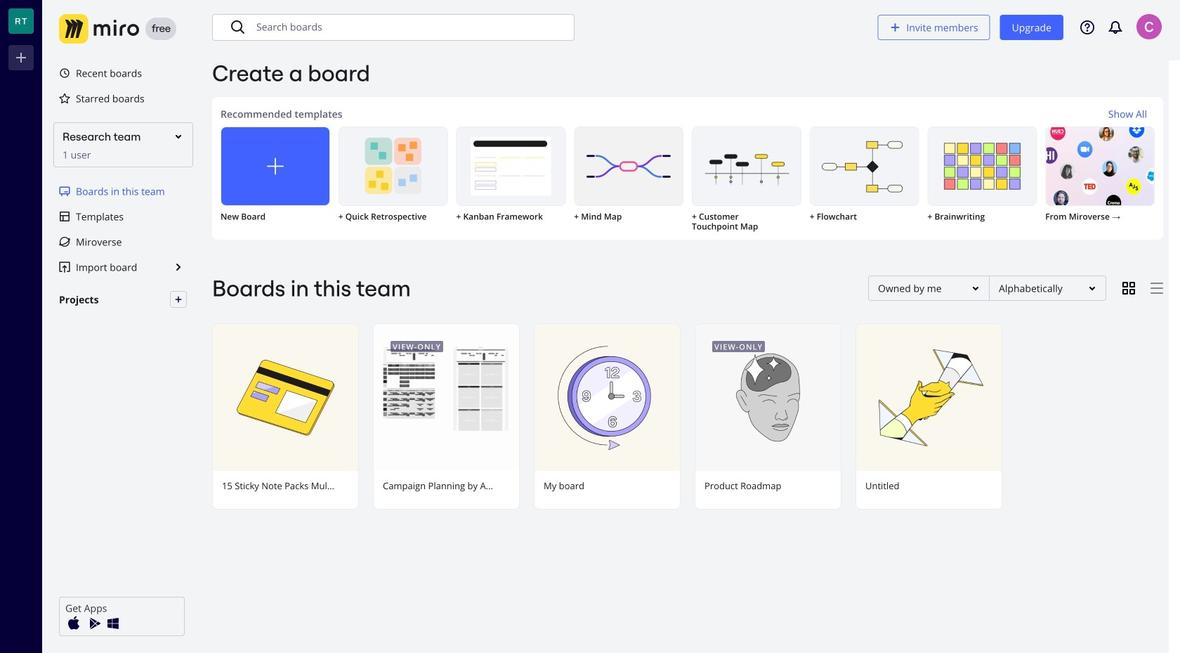 Task type: describe. For each thing, give the bounding box(es) containing it.
star the my board board element
[[658, 471, 676, 509]]

current team section region
[[51, 179, 195, 280]]

learning center image
[[1081, 20, 1095, 34]]

Search boards text field
[[257, 15, 564, 40]]



Task type: vqa. For each thing, say whether or not it's contained in the screenshot.
'img'
yes



Task type: locate. For each thing, give the bounding box(es) containing it.
feed image
[[1108, 19, 1125, 36]]

spagx image
[[230, 19, 247, 36], [267, 158, 284, 175], [59, 236, 70, 247], [174, 295, 183, 304], [491, 334, 508, 351]]

group
[[212, 323, 1164, 526]]

spagx image inside current team section region
[[59, 236, 70, 247]]

img image
[[59, 14, 139, 44], [65, 615, 82, 632], [85, 615, 102, 632], [105, 615, 122, 632]]

spagx image
[[59, 67, 70, 79], [59, 93, 70, 104], [59, 211, 70, 222], [59, 261, 70, 273], [335, 476, 355, 496]]

switch to research team team image
[[8, 8, 34, 34]]

user menu: chirpy chipmunk image
[[1137, 14, 1163, 39]]



